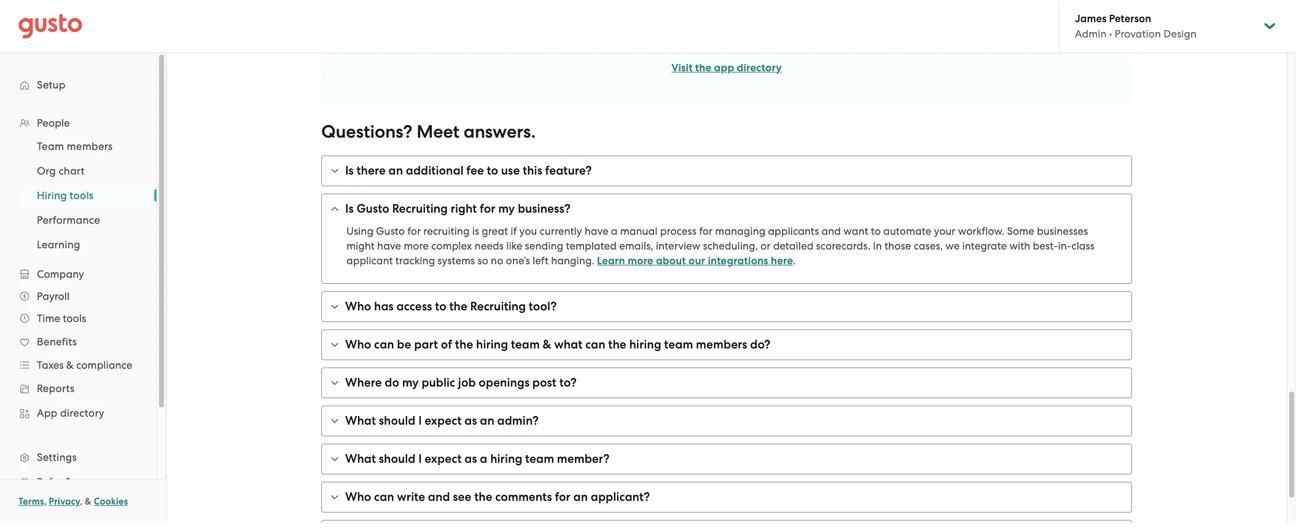 Task type: vqa. For each thing, say whether or not it's contained in the screenshot.
bottommost directory
yes



Task type: locate. For each thing, give the bounding box(es) containing it.
hiring inside what should i expect as a hiring team member? dropdown button
[[491, 452, 523, 466]]

what for what should i expect as a hiring team member?
[[345, 452, 376, 466]]

currently
[[540, 225, 582, 237]]

1 vertical spatial expect
[[425, 452, 462, 466]]

expect down "public" at the left bottom of the page
[[425, 414, 462, 428]]

1 vertical spatial my
[[402, 376, 419, 390]]

one's
[[506, 254, 530, 267]]

recruiting
[[392, 202, 448, 216], [470, 299, 526, 313]]

is up using
[[345, 202, 354, 216]]

team up comments
[[525, 452, 554, 466]]

my right "do"
[[402, 376, 419, 390]]

0 horizontal spatial my
[[402, 376, 419, 390]]

1 expect from the top
[[425, 414, 462, 428]]

2 vertical spatial to
[[435, 299, 447, 313]]

and up scorecards.
[[822, 225, 841, 237]]

workflow.
[[959, 225, 1005, 237]]

1 vertical spatial to
[[871, 225, 881, 237]]

1 horizontal spatial and
[[822, 225, 841, 237]]

recruiting left tool?
[[470, 299, 526, 313]]

expect down what should i expect as an admin?
[[425, 452, 462, 466]]

0 vertical spatial and
[[822, 225, 841, 237]]

visit the app directory
[[672, 61, 782, 74]]

1 what from the top
[[345, 414, 376, 428]]

i down "public" at the left bottom of the page
[[419, 414, 422, 428]]

benefits link
[[12, 331, 144, 353]]

an left admin? in the left of the page
[[480, 414, 495, 428]]

what should i expect as a hiring team member?
[[345, 452, 610, 466]]

0 vertical spatial expect
[[425, 414, 462, 428]]

to?
[[560, 376, 577, 390]]

where
[[345, 376, 382, 390]]

public
[[422, 376, 456, 390]]

& right taxes
[[66, 359, 74, 371]]

is left there
[[345, 163, 354, 178]]

, down refer & earn link
[[80, 496, 83, 507]]

hiring
[[476, 337, 508, 352], [630, 337, 662, 352], [491, 452, 523, 466]]

can right "what"
[[586, 337, 606, 352]]

applicant?
[[591, 490, 650, 504]]

for
[[480, 202, 496, 216], [408, 225, 421, 237], [699, 225, 713, 237], [555, 490, 571, 504]]

who for who has access to the recruiting tool?
[[345, 299, 371, 313]]

is for is there an additional fee to use this feature?
[[345, 163, 354, 178]]

who inside who has access to the recruiting tool? dropdown button
[[345, 299, 371, 313]]

fee
[[467, 163, 484, 178]]

learning link
[[22, 234, 144, 256]]

can for who can write and see the comments for an applicant?
[[374, 490, 394, 504]]

left
[[533, 254, 549, 267]]

1 vertical spatial members
[[696, 337, 748, 352]]

as for a
[[465, 452, 477, 466]]

if
[[511, 225, 517, 237]]

peterson
[[1110, 12, 1152, 25]]

1 vertical spatial who
[[345, 337, 371, 352]]

1 vertical spatial as
[[465, 452, 477, 466]]

is for is gusto recruiting right for my business?
[[345, 202, 354, 216]]

needs
[[475, 240, 504, 252]]

an down member?
[[574, 490, 588, 504]]

1 is from the top
[[345, 163, 354, 178]]

2 horizontal spatial to
[[871, 225, 881, 237]]

members down who has access to the recruiting tool? dropdown button
[[696, 337, 748, 352]]

what
[[345, 414, 376, 428], [345, 452, 376, 466]]

1 horizontal spatial ,
[[80, 496, 83, 507]]

an inside who can write and see the comments for an applicant? dropdown button
[[574, 490, 588, 504]]

more
[[404, 240, 429, 252], [628, 254, 654, 267]]

2 list from the top
[[0, 134, 157, 257]]

2 expect from the top
[[425, 452, 462, 466]]

who inside who can write and see the comments for an applicant? dropdown button
[[345, 490, 371, 504]]

tools
[[70, 189, 94, 202], [63, 312, 86, 324]]

an right there
[[389, 163, 403, 178]]

0 horizontal spatial directory
[[60, 407, 104, 419]]

applicant
[[347, 254, 393, 267]]

1 i from the top
[[419, 414, 422, 428]]

have up templated
[[585, 225, 609, 237]]

team down tool?
[[511, 337, 540, 352]]

directory
[[737, 61, 782, 74], [60, 407, 104, 419]]

0 vertical spatial i
[[419, 414, 422, 428]]

reports link
[[12, 377, 144, 399]]

scorecards.
[[816, 240, 871, 252]]

2 vertical spatial who
[[345, 490, 371, 504]]

team for &
[[511, 337, 540, 352]]

is
[[345, 163, 354, 178], [345, 202, 354, 216]]

comments
[[496, 490, 552, 504]]

answers.
[[464, 121, 536, 143]]

settings
[[37, 451, 77, 463]]

0 vertical spatial a
[[611, 225, 618, 237]]

a inside dropdown button
[[480, 452, 488, 466]]

list
[[0, 112, 157, 523], [0, 134, 157, 257]]

0 vertical spatial recruiting
[[392, 202, 448, 216]]

should for what should i expect as an admin?
[[379, 414, 416, 428]]

org chart
[[37, 165, 85, 177]]

1 should from the top
[[379, 414, 416, 428]]

0 vertical spatial my
[[499, 202, 515, 216]]

3 who from the top
[[345, 490, 371, 504]]

1 horizontal spatial an
[[480, 414, 495, 428]]

1 horizontal spatial recruiting
[[470, 299, 526, 313]]

members up org chart "link"
[[67, 140, 113, 152]]

directory right "app"
[[737, 61, 782, 74]]

1 vertical spatial what
[[345, 452, 376, 466]]

as down job at the left bottom of page
[[465, 414, 477, 428]]

0 vertical spatial as
[[465, 414, 477, 428]]

tools down payroll dropdown button
[[63, 312, 86, 324]]

great
[[482, 225, 508, 237]]

2 as from the top
[[465, 452, 477, 466]]

members inside list
[[67, 140, 113, 152]]

recruiting up recruiting
[[392, 202, 448, 216]]

tools for time tools
[[63, 312, 86, 324]]

2 is from the top
[[345, 202, 354, 216]]

0 horizontal spatial and
[[428, 490, 450, 504]]

0 horizontal spatial an
[[389, 163, 403, 178]]

0 vertical spatial an
[[389, 163, 403, 178]]

more inside using gusto for recruiting is great if you currently have a manual process for managing applicants and want to automate your workflow. some businesses might have more complex needs like sending templated emails, interview scheduling, or detailed scorecards. in those cases, we integrate with best-in-class applicant tracking systems so no one's left hanging.
[[404, 240, 429, 252]]

process
[[660, 225, 697, 237]]

1 horizontal spatial to
[[487, 163, 498, 178]]

0 vertical spatial tools
[[70, 189, 94, 202]]

gusto for using
[[376, 225, 405, 237]]

interview
[[656, 240, 701, 252]]

should down "do"
[[379, 414, 416, 428]]

want
[[844, 225, 869, 237]]

1 vertical spatial i
[[419, 452, 422, 466]]

2 what from the top
[[345, 452, 376, 466]]

who can write and see the comments for an applicant?
[[345, 490, 650, 504]]

member?
[[557, 452, 610, 466]]

app directory
[[37, 407, 104, 419]]

0 vertical spatial gusto
[[357, 202, 390, 216]]

2 i from the top
[[419, 452, 422, 466]]

what should i expect as an admin? button
[[322, 406, 1132, 436]]

my
[[499, 202, 515, 216], [402, 376, 419, 390]]

a up who can write and see the comments for an applicant?
[[480, 452, 488, 466]]

more up the tracking at the left of the page
[[404, 240, 429, 252]]

should up write
[[379, 452, 416, 466]]

1 list from the top
[[0, 112, 157, 523]]

2 should from the top
[[379, 452, 416, 466]]

0 vertical spatial to
[[487, 163, 498, 178]]

tools inside dropdown button
[[63, 312, 86, 324]]

, left privacy link
[[44, 496, 47, 507]]

and inside using gusto for recruiting is great if you currently have a manual process for managing applicants and want to automate your workflow. some businesses might have more complex needs like sending templated emails, interview scheduling, or detailed scorecards. in those cases, we integrate with best-in-class applicant tracking systems so no one's left hanging.
[[822, 225, 841, 237]]

to right fee
[[487, 163, 498, 178]]

1 horizontal spatial have
[[585, 225, 609, 237]]

have
[[585, 225, 609, 237], [377, 240, 401, 252]]

tools up performance link
[[70, 189, 94, 202]]

0 vertical spatial more
[[404, 240, 429, 252]]

more down emails, at the top of the page
[[628, 254, 654, 267]]

1 who from the top
[[345, 299, 371, 313]]

taxes
[[37, 359, 64, 371]]

1 horizontal spatial a
[[611, 225, 618, 237]]

a left the manual
[[611, 225, 618, 237]]

0 horizontal spatial ,
[[44, 496, 47, 507]]

1 vertical spatial have
[[377, 240, 401, 252]]

1 vertical spatial directory
[[60, 407, 104, 419]]

1 vertical spatial gusto
[[376, 225, 405, 237]]

this
[[523, 163, 543, 178]]

i for an
[[419, 414, 422, 428]]

my up if
[[499, 202, 515, 216]]

1 vertical spatial an
[[480, 414, 495, 428]]

0 horizontal spatial have
[[377, 240, 401, 252]]

scheduling,
[[703, 240, 758, 252]]

1 vertical spatial is
[[345, 202, 354, 216]]

1 horizontal spatial members
[[696, 337, 748, 352]]

an inside what should i expect as an admin? dropdown button
[[480, 414, 495, 428]]

to up in
[[871, 225, 881, 237]]

the right "what"
[[609, 337, 627, 352]]

0 horizontal spatial members
[[67, 140, 113, 152]]

and left "see"
[[428, 490, 450, 504]]

can left write
[[374, 490, 394, 504]]

benefits
[[37, 336, 77, 348]]

0 vertical spatial should
[[379, 414, 416, 428]]

1 vertical spatial recruiting
[[470, 299, 526, 313]]

directory inside gusto navigation element
[[60, 407, 104, 419]]

1 vertical spatial a
[[480, 452, 488, 466]]

1 vertical spatial tools
[[63, 312, 86, 324]]

& left the earn on the left
[[65, 476, 73, 488]]

1 horizontal spatial more
[[628, 254, 654, 267]]

business?
[[518, 202, 571, 216]]

and inside who can write and see the comments for an applicant? dropdown button
[[428, 490, 450, 504]]

who left write
[[345, 490, 371, 504]]

is gusto recruiting right for my business? button
[[322, 194, 1132, 224]]

the right "see"
[[475, 490, 493, 504]]

in-
[[1059, 240, 1072, 252]]

tools inside 'link'
[[70, 189, 94, 202]]

team for member?
[[525, 452, 554, 466]]

0 vertical spatial members
[[67, 140, 113, 152]]

0 vertical spatial is
[[345, 163, 354, 178]]

your
[[935, 225, 956, 237]]

additional
[[406, 163, 464, 178]]

using gusto for recruiting is great if you currently have a manual process for managing applicants and want to automate your workflow. some businesses might have more complex needs like sending templated emails, interview scheduling, or detailed scorecards. in those cases, we integrate with best-in-class applicant tracking systems so no one's left hanging.
[[347, 225, 1095, 267]]

2 horizontal spatial an
[[574, 490, 588, 504]]

performance link
[[22, 209, 144, 231]]

0 vertical spatial who
[[345, 299, 371, 313]]

design
[[1164, 28, 1197, 40]]

privacy link
[[49, 496, 80, 507]]

1 vertical spatial and
[[428, 490, 450, 504]]

home image
[[18, 14, 82, 38]]

setup link
[[12, 74, 144, 96]]

those
[[885, 240, 912, 252]]

1 vertical spatial should
[[379, 452, 416, 466]]

a
[[611, 225, 618, 237], [480, 452, 488, 466]]

cookies button
[[94, 494, 128, 509]]

have up applicant
[[377, 240, 401, 252]]

0 vertical spatial what
[[345, 414, 376, 428]]

0 horizontal spatial a
[[480, 452, 488, 466]]

gusto inside dropdown button
[[357, 202, 390, 216]]

0 horizontal spatial more
[[404, 240, 429, 252]]

team members
[[37, 140, 113, 152]]

& inside refer & earn link
[[65, 476, 73, 488]]

&
[[543, 337, 552, 352], [66, 359, 74, 371], [65, 476, 73, 488], [85, 496, 92, 507]]

directory down the "reports" link
[[60, 407, 104, 419]]

visit the app directory link
[[672, 61, 782, 74]]

who can be part of the hiring team & what can the hiring team members do?
[[345, 337, 771, 352]]

provation
[[1115, 28, 1162, 40]]

team down who has access to the recruiting tool? dropdown button
[[665, 337, 694, 352]]

feature?
[[545, 163, 592, 178]]

i up write
[[419, 452, 422, 466]]

who left has
[[345, 299, 371, 313]]

applicants
[[768, 225, 819, 237]]

1 as from the top
[[465, 414, 477, 428]]

can left be
[[374, 337, 394, 352]]

gusto inside using gusto for recruiting is great if you currently have a manual process for managing applicants and want to automate your workflow. some businesses might have more complex needs like sending templated emails, interview scheduling, or detailed scorecards. in those cases, we integrate with best-in-class applicant tracking systems so no one's left hanging.
[[376, 225, 405, 237]]

& inside who can be part of the hiring team & what can the hiring team members do? dropdown button
[[543, 337, 552, 352]]

to right access
[[435, 299, 447, 313]]

gusto up using
[[357, 202, 390, 216]]

2 who from the top
[[345, 337, 371, 352]]

0 vertical spatial directory
[[737, 61, 782, 74]]

,
[[44, 496, 47, 507], [80, 496, 83, 507]]

who up where
[[345, 337, 371, 352]]

who inside who can be part of the hiring team & what can the hiring team members do? dropdown button
[[345, 337, 371, 352]]

2 vertical spatial an
[[574, 490, 588, 504]]

an inside 'is there an additional fee to use this feature?' dropdown button
[[389, 163, 403, 178]]

1 horizontal spatial directory
[[737, 61, 782, 74]]

integrations
[[708, 254, 769, 267]]

where do my public job openings post to? button
[[322, 368, 1132, 398]]

& left "what"
[[543, 337, 552, 352]]

who
[[345, 299, 371, 313], [345, 337, 371, 352], [345, 490, 371, 504]]

as up "see"
[[465, 452, 477, 466]]

members
[[67, 140, 113, 152], [696, 337, 748, 352]]

gusto right using
[[376, 225, 405, 237]]

best-
[[1033, 240, 1059, 252]]



Task type: describe. For each thing, give the bounding box(es) containing it.
class
[[1072, 240, 1095, 252]]

settings link
[[12, 446, 144, 468]]

payroll button
[[12, 285, 144, 307]]

emails,
[[620, 240, 654, 252]]

access
[[397, 299, 432, 313]]

who can write and see the comments for an applicant? button
[[322, 482, 1132, 512]]

expect for an
[[425, 414, 462, 428]]

0 vertical spatial have
[[585, 225, 609, 237]]

2 , from the left
[[80, 496, 83, 507]]

the left "app"
[[696, 61, 712, 74]]

like
[[507, 240, 523, 252]]

refer & earn
[[37, 476, 98, 488]]

app
[[37, 407, 57, 419]]

is there an additional fee to use this feature? button
[[322, 156, 1132, 186]]

.
[[794, 254, 796, 267]]

gusto for is
[[357, 202, 390, 216]]

terms , privacy , & cookies
[[18, 496, 128, 507]]

1 vertical spatial more
[[628, 254, 654, 267]]

questions?
[[321, 121, 413, 143]]

hiring tools link
[[22, 184, 144, 206]]

where do my public job openings post to?
[[345, 376, 577, 390]]

so
[[478, 254, 489, 267]]

who has access to the recruiting tool?
[[345, 299, 557, 313]]

members inside dropdown button
[[696, 337, 748, 352]]

managing
[[716, 225, 766, 237]]

openings
[[479, 376, 530, 390]]

use
[[501, 163, 520, 178]]

what
[[554, 337, 583, 352]]

who has access to the recruiting tool? button
[[322, 292, 1132, 321]]

taxes & compliance
[[37, 359, 132, 371]]

detailed
[[774, 240, 814, 252]]

james peterson admin • provation design
[[1076, 12, 1197, 40]]

people
[[37, 117, 70, 129]]

reports
[[37, 382, 75, 395]]

should for what should i expect as a hiring team member?
[[379, 452, 416, 466]]

do?
[[751, 337, 771, 352]]

tools for hiring tools
[[70, 189, 94, 202]]

learn more about our integrations here .
[[597, 254, 796, 267]]

chart
[[59, 165, 85, 177]]

1 horizontal spatial my
[[499, 202, 515, 216]]

cookies
[[94, 496, 128, 507]]

& inside taxes & compliance dropdown button
[[66, 359, 74, 371]]

hiring
[[37, 189, 67, 202]]

•
[[1110, 28, 1113, 40]]

team members link
[[22, 135, 144, 157]]

you
[[520, 225, 537, 237]]

1 , from the left
[[44, 496, 47, 507]]

time tools button
[[12, 307, 144, 329]]

i for a
[[419, 452, 422, 466]]

tool?
[[529, 299, 557, 313]]

for up the tracking at the left of the page
[[408, 225, 421, 237]]

templated
[[566, 240, 617, 252]]

we
[[946, 240, 960, 252]]

for right comments
[[555, 490, 571, 504]]

as for an
[[465, 414, 477, 428]]

0 horizontal spatial to
[[435, 299, 447, 313]]

compliance
[[76, 359, 132, 371]]

see
[[453, 490, 472, 504]]

james
[[1076, 12, 1107, 25]]

company
[[37, 268, 84, 280]]

visit
[[672, 61, 693, 74]]

terms
[[18, 496, 44, 507]]

0 horizontal spatial recruiting
[[392, 202, 448, 216]]

questions? meet answers.
[[321, 121, 536, 143]]

list containing team members
[[0, 134, 157, 257]]

there
[[357, 163, 386, 178]]

in
[[873, 240, 882, 252]]

& down the earn on the left
[[85, 496, 92, 507]]

people button
[[12, 112, 144, 134]]

might
[[347, 240, 375, 252]]

refer
[[37, 476, 62, 488]]

learn more about our integrations here link
[[597, 254, 794, 267]]

has
[[374, 299, 394, 313]]

using
[[347, 225, 374, 237]]

expect for a
[[425, 452, 462, 466]]

list containing people
[[0, 112, 157, 523]]

the right of
[[455, 337, 473, 352]]

integrate
[[963, 240, 1007, 252]]

the up of
[[450, 299, 468, 313]]

company button
[[12, 263, 144, 285]]

can for who can be part of the hiring team & what can the hiring team members do?
[[374, 337, 394, 352]]

what for what should i expect as an admin?
[[345, 414, 376, 428]]

hiring for member?
[[491, 452, 523, 466]]

what should i expect as an admin?
[[345, 414, 539, 428]]

write
[[397, 490, 425, 504]]

recruiting
[[424, 225, 470, 237]]

gusto navigation element
[[0, 53, 157, 523]]

org
[[37, 165, 56, 177]]

post
[[533, 376, 557, 390]]

hanging.
[[551, 254, 595, 267]]

right
[[451, 202, 477, 216]]

a inside using gusto for recruiting is great if you currently have a manual process for managing applicants and want to automate your workflow. some businesses might have more complex needs like sending templated emails, interview scheduling, or detailed scorecards. in those cases, we integrate with best-in-class applicant tracking systems so no one's left hanging.
[[611, 225, 618, 237]]

businesses
[[1037, 225, 1089, 237]]

who for who can write and see the comments for an applicant?
[[345, 490, 371, 504]]

app
[[714, 61, 735, 74]]

for up great
[[480, 202, 496, 216]]

complex
[[431, 240, 472, 252]]

meet
[[417, 121, 460, 143]]

what should i expect as a hiring team member? button
[[322, 444, 1132, 474]]

learning
[[37, 238, 80, 251]]

to inside using gusto for recruiting is great if you currently have a manual process for managing applicants and want to automate your workflow. some businesses might have more complex needs like sending templated emails, interview scheduling, or detailed scorecards. in those cases, we integrate with best-in-class applicant tracking systems so no one's left hanging.
[[871, 225, 881, 237]]

about
[[656, 254, 686, 267]]

for right process
[[699, 225, 713, 237]]

taxes & compliance button
[[12, 354, 144, 376]]

who for who can be part of the hiring team & what can the hiring team members do?
[[345, 337, 371, 352]]

hiring for &
[[476, 337, 508, 352]]

time tools
[[37, 312, 86, 324]]



